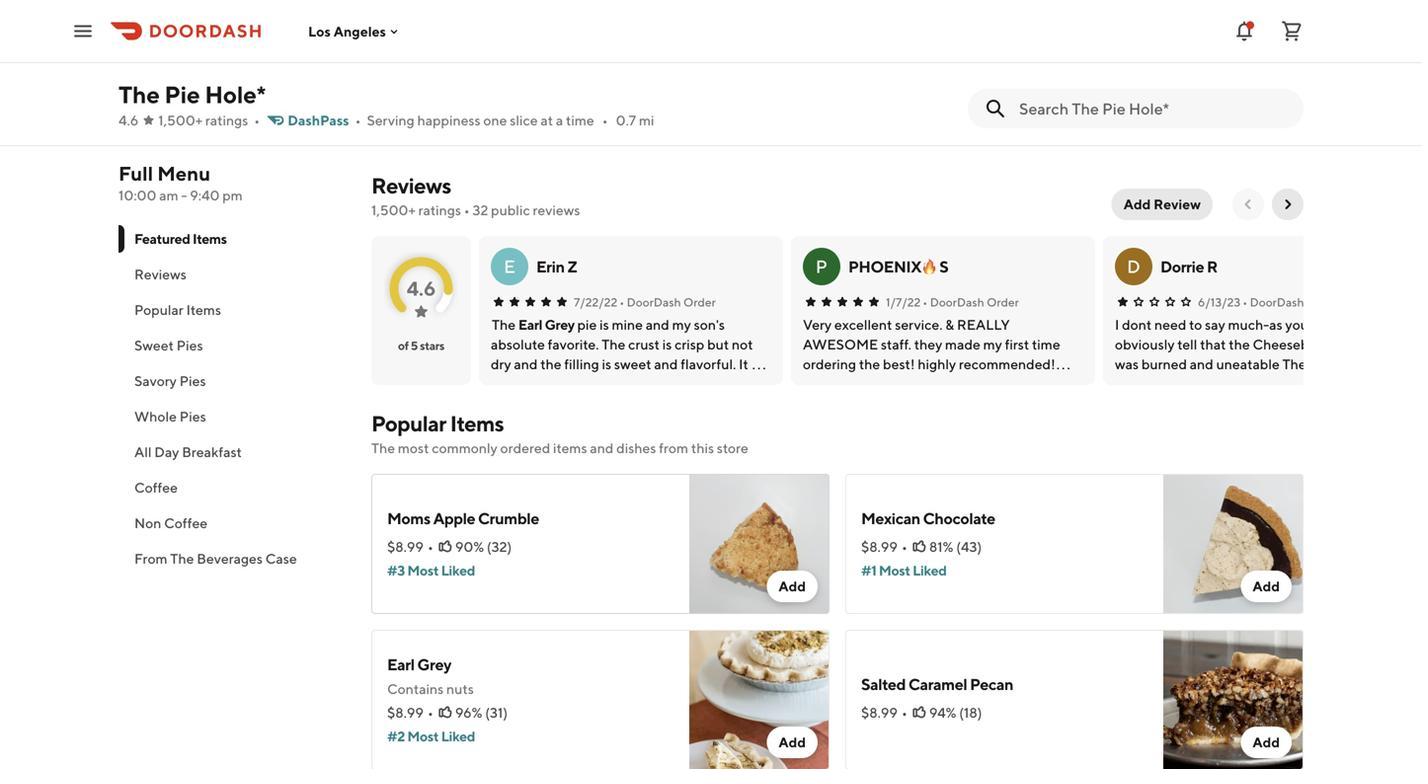Task type: vqa. For each thing, say whether or not it's contained in the screenshot.
3rd DoorDash from the right
yes



Task type: locate. For each thing, give the bounding box(es) containing it.
earl grey
[[518, 317, 575, 333]]

reviews inside "reviews 1,500+ ratings • 32 public reviews"
[[371, 173, 451, 199]]

mexican
[[1049, 74, 1108, 92], [861, 509, 920, 528]]

items down reviews button
[[186, 302, 221, 318]]

moms apple crumble image
[[689, 474, 830, 614]]

$8.99 for mexican chocolate
[[861, 539, 898, 555]]

stars
[[420, 339, 444, 353]]

1 horizontal spatial popular
[[371, 411, 446, 437]]

$8.99 • down salted
[[861, 705, 908, 721]]

0 horizontal spatial doordash
[[627, 295, 681, 309]]

mexican chocolate image
[[1164, 474, 1304, 614]]

3 order from the left
[[1307, 295, 1339, 309]]

$8.99 • up #1
[[861, 539, 908, 555]]

pies right 'savory'
[[179, 373, 206, 389]]

p
[[816, 256, 828, 277]]

0 horizontal spatial reviews
[[134, 266, 187, 282]]

$8.99
[[531, 121, 568, 137], [387, 539, 424, 555], [861, 539, 898, 555], [387, 705, 424, 721], [861, 705, 898, 721]]

$8.99 inside button
[[531, 121, 568, 137]]

the inside popular items the most commonly ordered items and dishes from this store
[[371, 440, 395, 456]]

whole up the chocolate at the top right
[[1000, 74, 1047, 92]]

1 vertical spatial ratings
[[418, 202, 461, 218]]

reviews 1,500+ ratings • 32 public reviews
[[371, 173, 580, 218]]

$8.99 • for moms
[[387, 539, 433, 555]]

2 vertical spatial grey
[[417, 655, 451, 674]]

popular up 'most'
[[371, 411, 446, 437]]

liked down 90%
[[441, 562, 475, 579]]

1 horizontal spatial mexican
[[1049, 74, 1108, 92]]

earl
[[1205, 74, 1233, 92], [518, 317, 542, 333], [387, 655, 415, 674]]

erin
[[536, 257, 565, 276]]

6/13/23
[[1198, 295, 1241, 309]]

add review button
[[1112, 189, 1213, 220]]

0 horizontal spatial the
[[119, 80, 160, 109]]

0 horizontal spatial popular
[[134, 302, 183, 318]]

• doordash order right 6/13/23
[[1243, 295, 1339, 309]]

1 vertical spatial 1,500+
[[371, 202, 416, 218]]

0 items, open order cart image
[[1280, 19, 1304, 43]]

Item Search search field
[[1019, 98, 1288, 120]]

items up reviews button
[[193, 231, 227, 247]]

1 order from the left
[[684, 295, 716, 309]]

1 horizontal spatial ratings
[[418, 202, 461, 218]]

(31)
[[485, 705, 508, 721]]

from
[[134, 551, 168, 567]]

mexican up "#1 most liked"
[[861, 509, 920, 528]]

of 5 stars
[[398, 339, 444, 353]]

4.6 up "of 5 stars"
[[407, 277, 436, 300]]

• left 0.7
[[602, 112, 608, 128]]

0 vertical spatial items
[[193, 231, 227, 247]]

$45.00 up reviews link
[[375, 121, 423, 137]]

doordash right 6/13/23
[[1250, 295, 1304, 309]]

1 vertical spatial coffee
[[164, 515, 208, 531]]

$8.99 • for mexican
[[861, 539, 908, 555]]

reviews
[[533, 202, 580, 218]]

reviews link
[[371, 173, 451, 199]]

non coffee button
[[119, 506, 348, 541]]

sweet pies
[[134, 337, 203, 354]]

the pie hole*
[[119, 80, 266, 109]]

9:40
[[190, 187, 220, 203]]

case
[[265, 551, 297, 567]]

$8.99 for moms apple crumble
[[387, 539, 424, 555]]

#1 most liked
[[861, 562, 947, 579]]

1 horizontal spatial order
[[987, 295, 1019, 309]]

whole inside 'whole earl grey $45.00'
[[1156, 74, 1203, 92]]

4.6 up full
[[119, 112, 139, 128]]

pies right the sweet
[[176, 337, 203, 354]]

order for e
[[684, 295, 716, 309]]

1 horizontal spatial reviews
[[371, 173, 451, 199]]

0 vertical spatial grey
[[1236, 74, 1270, 92]]

1 horizontal spatial 4.6
[[407, 277, 436, 300]]

grey
[[1236, 74, 1270, 92], [545, 317, 575, 333], [417, 655, 451, 674]]

0 horizontal spatial whole
[[134, 408, 177, 425]]

1 vertical spatial 4.6
[[407, 277, 436, 300]]

• down hole*
[[254, 112, 260, 128]]

1 horizontal spatial grey
[[545, 317, 575, 333]]

slice
[[510, 112, 538, 128]]

whole up 'item search' search field
[[1156, 74, 1203, 92]]

doordash right 7/22/22
[[627, 295, 681, 309]]

popular for popular items
[[134, 302, 183, 318]]

$45.00 down the chocolate at the top right
[[1000, 121, 1048, 137]]

add button for moms apple crumble
[[767, 571, 818, 602]]

1 vertical spatial reviews
[[134, 266, 187, 282]]

• doordash order right 7/22/22
[[620, 295, 716, 309]]

0 vertical spatial reviews
[[371, 173, 451, 199]]

0.7
[[616, 112, 636, 128]]

0 vertical spatial earl
[[1205, 74, 1233, 92]]

1 horizontal spatial earl
[[518, 317, 542, 333]]

crumble
[[478, 509, 539, 528]]

90%
[[455, 539, 484, 555]]

whole inside whole mexican chocolate $45.00
[[1000, 74, 1047, 92]]

add
[[1253, 28, 1280, 44], [1124, 196, 1151, 212], [779, 578, 806, 595], [1253, 578, 1280, 595], [779, 734, 806, 751], [1253, 734, 1280, 751]]

•
[[254, 112, 260, 128], [355, 112, 361, 128], [602, 112, 608, 128], [464, 202, 470, 218], [620, 295, 624, 309], [923, 295, 928, 309], [1243, 295, 1248, 309], [428, 539, 433, 555], [902, 539, 908, 555], [428, 705, 433, 721], [902, 705, 908, 721]]

grey down notification bell icon
[[1236, 74, 1270, 92]]

1 horizontal spatial $45.00
[[1000, 121, 1048, 137]]

earl up contains
[[387, 655, 415, 674]]

doordash down s
[[930, 295, 984, 309]]

at
[[541, 112, 553, 128]]

2 vertical spatial pies
[[180, 408, 206, 425]]

sweet pies button
[[119, 328, 348, 363]]

earl inside earl grey button
[[518, 317, 542, 333]]

items for popular items
[[186, 302, 221, 318]]

grey up contains
[[417, 655, 451, 674]]

earl down notification bell icon
[[1205, 74, 1233, 92]]

1 vertical spatial earl
[[518, 317, 542, 333]]

the left the pie
[[119, 80, 160, 109]]

popular up the sweet
[[134, 302, 183, 318]]

1 vertical spatial popular
[[371, 411, 446, 437]]

$8.99 • for salted
[[861, 705, 908, 721]]

0 vertical spatial mexican
[[1049, 74, 1108, 92]]

reviews inside button
[[134, 266, 187, 282]]

• doordash order for p
[[923, 295, 1019, 309]]

earl for earl grey contains nuts
[[387, 655, 415, 674]]

the right the from
[[170, 551, 194, 567]]

0 horizontal spatial 1,500+
[[158, 112, 203, 128]]

most
[[398, 440, 429, 456]]

grey inside 'earl grey contains nuts'
[[417, 655, 451, 674]]

3 • doordash order from the left
[[1243, 295, 1339, 309]]

0 horizontal spatial grey
[[417, 655, 451, 674]]

most for moms
[[407, 562, 439, 579]]

grey down 7/22/22
[[545, 317, 575, 333]]

#2
[[387, 728, 405, 745]]

earl down 'erin'
[[518, 317, 542, 333]]

moms
[[387, 509, 430, 528]]

happiness
[[417, 112, 481, 128]]

1 horizontal spatial whole
[[1000, 74, 1047, 92]]

liked for apple
[[441, 562, 475, 579]]

doordash for e
[[627, 295, 681, 309]]

from the beverages case
[[134, 551, 297, 567]]

$8.99 • down contains
[[387, 705, 433, 721]]

2 • doordash order from the left
[[923, 295, 1019, 309]]

add button for mexican chocolate
[[1241, 571, 1292, 602]]

2 vertical spatial items
[[450, 411, 504, 437]]

1 horizontal spatial 1,500+
[[371, 202, 416, 218]]

ratings down hole*
[[205, 112, 248, 128]]

items up the commonly
[[450, 411, 504, 437]]

• right 6/13/23
[[1243, 295, 1248, 309]]

reviews down featured
[[134, 266, 187, 282]]

doordash for d
[[1250, 295, 1304, 309]]

mexican chocolate
[[861, 509, 995, 528]]

$45.00 for whole mexican chocolate
[[1000, 121, 1048, 137]]

1 vertical spatial items
[[186, 302, 221, 318]]

coffee right "non"
[[164, 515, 208, 531]]

pies inside "savory pies" button
[[179, 373, 206, 389]]

2 horizontal spatial • doordash order
[[1243, 295, 1339, 309]]

liked down 81%
[[913, 562, 947, 579]]

• doordash order down s
[[923, 295, 1019, 309]]

pies inside sweet pies button
[[176, 337, 203, 354]]

popular inside popular items the most commonly ordered items and dishes from this store
[[371, 411, 446, 437]]

doordash for p
[[930, 295, 984, 309]]

1 vertical spatial the
[[371, 440, 395, 456]]

whole
[[1000, 74, 1047, 92], [1156, 74, 1203, 92], [134, 408, 177, 425]]

0 horizontal spatial earl
[[387, 655, 415, 674]]

0 vertical spatial popular
[[134, 302, 183, 318]]

ratings down reviews link
[[418, 202, 461, 218]]

grey inside button
[[545, 317, 575, 333]]

0 horizontal spatial • doordash order
[[620, 295, 716, 309]]

most right the #2
[[407, 728, 439, 745]]

add for moms apple crumble
[[779, 578, 806, 595]]

items inside button
[[186, 302, 221, 318]]

0 horizontal spatial 4.6
[[119, 112, 139, 128]]

mexican up the chocolate at the top right
[[1049, 74, 1108, 92]]

3 doordash from the left
[[1250, 295, 1304, 309]]

2 horizontal spatial grey
[[1236, 74, 1270, 92]]

coffee
[[134, 480, 178, 496], [164, 515, 208, 531]]

1,500+ down the pie
[[158, 112, 203, 128]]

0 vertical spatial pies
[[176, 337, 203, 354]]

1 horizontal spatial the
[[170, 551, 194, 567]]

doordash
[[627, 295, 681, 309], [930, 295, 984, 309], [1250, 295, 1304, 309]]

most right #1
[[879, 562, 910, 579]]

32
[[473, 202, 488, 218]]

2 horizontal spatial earl
[[1205, 74, 1233, 92]]

pecan
[[970, 675, 1013, 694]]

this
[[691, 440, 714, 456]]

#3
[[387, 562, 405, 579]]

1 horizontal spatial • doordash order
[[923, 295, 1019, 309]]

1 doordash from the left
[[627, 295, 681, 309]]

7/22/22
[[574, 295, 618, 309]]

items
[[193, 231, 227, 247], [186, 302, 221, 318], [450, 411, 504, 437]]

popular items the most commonly ordered items and dishes from this store
[[371, 411, 749, 456]]

2 horizontal spatial whole
[[1156, 74, 1203, 92]]

earl inside 'earl grey contains nuts'
[[387, 655, 415, 674]]

d
[[1127, 256, 1141, 277]]

los
[[308, 23, 331, 39]]

serving
[[367, 112, 415, 128]]

beverages
[[197, 551, 263, 567]]

popular inside button
[[134, 302, 183, 318]]

all
[[134, 444, 152, 460]]

1 • doordash order from the left
[[620, 295, 716, 309]]

$45.00 button
[[371, 0, 527, 151]]

non coffee
[[134, 515, 208, 531]]

liked for chocolate
[[913, 562, 947, 579]]

2 horizontal spatial $45.00
[[1156, 99, 1204, 116]]

0 horizontal spatial ratings
[[205, 112, 248, 128]]

notification bell image
[[1233, 19, 1256, 43]]

0 horizontal spatial $45.00
[[375, 121, 423, 137]]

(32)
[[487, 539, 512, 555]]

2 horizontal spatial the
[[371, 440, 395, 456]]

the
[[119, 80, 160, 109], [371, 440, 395, 456], [170, 551, 194, 567]]

2 doordash from the left
[[930, 295, 984, 309]]

the left 'most'
[[371, 440, 395, 456]]

0 vertical spatial coffee
[[134, 480, 178, 496]]

1 vertical spatial grey
[[545, 317, 575, 333]]

1 vertical spatial pies
[[179, 373, 206, 389]]

0 vertical spatial 4.6
[[119, 112, 139, 128]]

0 vertical spatial 1,500+
[[158, 112, 203, 128]]

$45.00 inside 'whole earl grey $45.00'
[[1156, 99, 1204, 116]]

featured
[[134, 231, 190, 247]]

2 horizontal spatial order
[[1307, 295, 1339, 309]]

savory
[[134, 373, 177, 389]]

• doordash order for e
[[620, 295, 716, 309]]

add button
[[1241, 21, 1292, 52], [767, 571, 818, 602], [1241, 571, 1292, 602], [767, 727, 818, 759], [1241, 727, 1292, 759]]

order
[[684, 295, 716, 309], [987, 295, 1019, 309], [1307, 295, 1339, 309]]

$45.00 up review
[[1156, 99, 1204, 116]]

most for mexican
[[879, 562, 910, 579]]

most right #3
[[407, 562, 439, 579]]

pies up all day breakfast
[[180, 408, 206, 425]]

whole for whole mexican chocolate
[[1000, 74, 1047, 92]]

coffee up "non"
[[134, 480, 178, 496]]

2 horizontal spatial doordash
[[1250, 295, 1304, 309]]

$45.00 inside whole mexican chocolate $45.00
[[1000, 121, 1048, 137]]

2 vertical spatial the
[[170, 551, 194, 567]]

0 horizontal spatial order
[[684, 295, 716, 309]]

apple
[[433, 509, 475, 528]]

$8.99 • up #3
[[387, 539, 433, 555]]

1 horizontal spatial doordash
[[930, 295, 984, 309]]

earl grey image
[[689, 630, 830, 769]]

pies inside whole pies button
[[180, 408, 206, 425]]

reviews down serving
[[371, 173, 451, 199]]

s
[[940, 257, 949, 276]]

grey for earl grey
[[545, 317, 575, 333]]

day
[[154, 444, 179, 460]]

96% (31)
[[455, 705, 508, 721]]

0 horizontal spatial mexican
[[861, 509, 920, 528]]

2 order from the left
[[987, 295, 1019, 309]]

1,500+ down reviews link
[[371, 202, 416, 218]]

one
[[483, 112, 507, 128]]

0 vertical spatial ratings
[[205, 112, 248, 128]]

2 vertical spatial earl
[[387, 655, 415, 674]]

• left '32'
[[464, 202, 470, 218]]

items inside popular items the most commonly ordered items and dishes from this store
[[450, 411, 504, 437]]

whole down 'savory'
[[134, 408, 177, 425]]



Task type: describe. For each thing, give the bounding box(es) containing it.
popular items
[[134, 302, 221, 318]]

public
[[491, 202, 530, 218]]

all day breakfast button
[[119, 435, 348, 470]]

-
[[181, 187, 187, 203]]

angeles
[[334, 23, 386, 39]]

menu
[[157, 162, 210, 185]]

• left serving
[[355, 112, 361, 128]]

salted caramel pecan image
[[1164, 630, 1304, 769]]

non
[[134, 515, 161, 531]]

pie
[[164, 80, 200, 109]]

#2 most liked
[[387, 728, 475, 745]]

whole pies
[[134, 408, 206, 425]]

whole pies button
[[119, 399, 348, 435]]

(18)
[[959, 705, 982, 721]]

earl grey contains nuts
[[387, 655, 474, 697]]

store
[[717, 440, 749, 456]]

add for earl grey
[[779, 734, 806, 751]]

items for featured items
[[193, 231, 227, 247]]

previous image
[[1241, 197, 1256, 212]]

mexican inside whole mexican chocolate $45.00
[[1049, 74, 1108, 92]]

dishes
[[616, 440, 656, 456]]

and
[[590, 440, 614, 456]]

popular for popular items the most commonly ordered items and dishes from this store
[[371, 411, 446, 437]]

items
[[553, 440, 587, 456]]

• up "#1 most liked"
[[902, 539, 908, 555]]

earl grey button
[[518, 315, 575, 335]]

$8.99 for salted caramel pecan
[[861, 705, 898, 721]]

$45.00 inside button
[[375, 121, 423, 137]]

add inside button
[[1124, 196, 1151, 212]]

add for salted caramel pecan
[[1253, 734, 1280, 751]]

add review
[[1124, 196, 1201, 212]]

e
[[504, 256, 515, 277]]

add button for salted caramel pecan
[[1241, 727, 1292, 759]]

earl for earl grey
[[518, 317, 542, 333]]

• right 7/22/22
[[620, 295, 624, 309]]

• up #2 most liked
[[428, 705, 433, 721]]

open menu image
[[71, 19, 95, 43]]

phoenix🔥
[[848, 257, 937, 276]]

grey inside 'whole earl grey $45.00'
[[1236, 74, 1270, 92]]

review
[[1154, 196, 1201, 212]]

• doordash order for d
[[1243, 295, 1339, 309]]

1 vertical spatial mexican
[[861, 509, 920, 528]]

grey for earl grey contains nuts
[[417, 655, 451, 674]]

los angeles button
[[308, 23, 402, 39]]

am
[[159, 187, 178, 203]]

coffee inside non coffee button
[[164, 515, 208, 531]]

contains
[[387, 681, 444, 697]]

items for popular items the most commonly ordered items and dishes from this store
[[450, 411, 504, 437]]

(43)
[[956, 539, 982, 555]]

coffee button
[[119, 470, 348, 506]]

liked down 96% at the left
[[441, 728, 475, 745]]

serving happiness one slice at a time • 0.7 mi
[[367, 112, 654, 128]]

ordered
[[500, 440, 550, 456]]

96%
[[455, 705, 482, 721]]

$45.00 for whole earl grey
[[1156, 99, 1204, 116]]

81%
[[929, 539, 954, 555]]

mi
[[639, 112, 654, 128]]

pies for savory pies
[[179, 373, 206, 389]]

earl inside 'whole earl grey $45.00'
[[1205, 74, 1233, 92]]

reviews for reviews 1,500+ ratings • 32 public reviews
[[371, 173, 451, 199]]

of
[[398, 339, 409, 353]]

r
[[1207, 257, 1218, 276]]

$8.99 button
[[527, 0, 683, 151]]

• down salted
[[902, 705, 908, 721]]

whole for whole earl grey
[[1156, 74, 1203, 92]]

1,500+ inside "reviews 1,500+ ratings • 32 public reviews"
[[371, 202, 416, 218]]

from
[[659, 440, 689, 456]]

nuts
[[446, 681, 474, 697]]

full
[[119, 162, 153, 185]]

• right 1/7/22
[[923, 295, 928, 309]]

whole inside button
[[134, 408, 177, 425]]

chocolate
[[923, 509, 995, 528]]

add for mexican chocolate
[[1253, 578, 1280, 595]]

• up #3 most liked
[[428, 539, 433, 555]]

dorrie r
[[1161, 257, 1218, 276]]

reviews for reviews
[[134, 266, 187, 282]]

5
[[411, 339, 418, 353]]

dorrie
[[1161, 257, 1204, 276]]

z
[[567, 257, 577, 276]]

savory pies button
[[119, 363, 348, 399]]

ratings inside "reviews 1,500+ ratings • 32 public reviews"
[[418, 202, 461, 218]]

0 vertical spatial the
[[119, 80, 160, 109]]

featured items
[[134, 231, 227, 247]]

90% (32)
[[455, 539, 512, 555]]

chocolate
[[1000, 95, 1068, 114]]

order for d
[[1307, 295, 1339, 309]]

savory pies
[[134, 373, 206, 389]]

• inside "reviews 1,500+ ratings • 32 public reviews"
[[464, 202, 470, 218]]

the inside from the beverages case button
[[170, 551, 194, 567]]

full menu 10:00 am - 9:40 pm
[[119, 162, 243, 203]]

81% (43)
[[929, 539, 982, 555]]

los angeles
[[308, 23, 386, 39]]

hole*
[[205, 80, 266, 109]]

commonly
[[432, 440, 498, 456]]

#1
[[861, 562, 877, 579]]

time
[[566, 112, 594, 128]]

all day breakfast
[[134, 444, 242, 460]]

pies for sweet pies
[[176, 337, 203, 354]]

a
[[556, 112, 563, 128]]

dashpass
[[288, 112, 349, 128]]

salted caramel pecan
[[861, 675, 1013, 694]]

dashpass •
[[288, 112, 361, 128]]

#3 most liked
[[387, 562, 475, 579]]

caramel
[[909, 675, 967, 694]]

phoenix🔥 s
[[848, 257, 949, 276]]

1,500+ ratings •
[[158, 112, 260, 128]]

1/7/22
[[886, 295, 921, 309]]

whole mexican chocolate $45.00
[[1000, 74, 1108, 137]]

pies for whole pies
[[180, 408, 206, 425]]

coffee inside "coffee" 'button'
[[134, 480, 178, 496]]

order for p
[[987, 295, 1019, 309]]

reviews button
[[119, 257, 348, 292]]

from the beverages case button
[[119, 541, 348, 577]]

next image
[[1280, 197, 1296, 212]]



